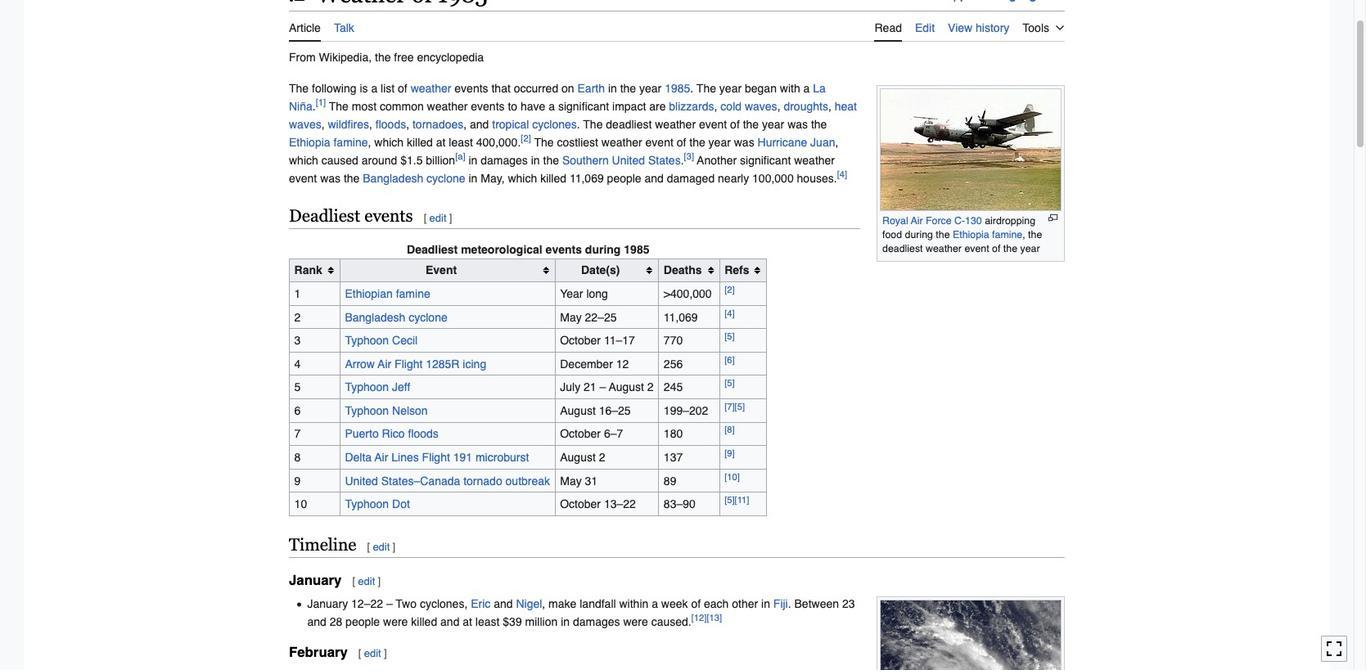 Task type: locate. For each thing, give the bounding box(es) containing it.
[ edit ] up "event"
[[424, 212, 452, 224]]

weather down airdropping food during the
[[926, 243, 962, 255]]

during
[[905, 228, 933, 241], [585, 243, 621, 256]]

at inside , wildfires , floods , tornadoes , and tropical cyclones . the deadliest weather event of the year was the ethiopia famine , which killed at least 400,000. [2] the costliest weather event of the year was hurricane juan
[[436, 136, 446, 149]]

january up 28
[[307, 597, 348, 611]]

, left cold
[[715, 100, 718, 113]]

0 horizontal spatial 11,069
[[570, 172, 604, 185]]

] for timeline
[[393, 541, 396, 554]]

1 horizontal spatial least
[[476, 616, 500, 629]]

0 horizontal spatial waves
[[289, 118, 322, 131]]

august down the july
[[560, 404, 596, 418]]

1 vertical spatial deadliest
[[407, 243, 458, 256]]

1 horizontal spatial were
[[624, 616, 648, 629]]

la niña link
[[289, 82, 826, 113]]

delta air lines flight 191 microburst
[[345, 451, 529, 464]]

juan
[[811, 136, 836, 149]]

fiji link
[[774, 597, 788, 611]]

the up the impact
[[620, 82, 636, 95]]

0 horizontal spatial 1985
[[624, 243, 650, 256]]

1 vertical spatial [2]
[[725, 284, 735, 296]]

the up niña
[[289, 82, 309, 95]]

1 vertical spatial january
[[307, 597, 348, 611]]

1 vertical spatial at
[[463, 616, 472, 629]]

event up deadliest events
[[289, 172, 317, 185]]

which down floods link
[[374, 136, 404, 149]]

bangladesh down around
[[363, 172, 424, 185]]

1 horizontal spatial people
[[607, 172, 642, 185]]

1 vertical spatial [4] link
[[725, 308, 735, 319]]

bangladesh cyclone link down $1.5
[[363, 172, 466, 185]]

3 october from the top
[[560, 498, 601, 511]]

the
[[289, 82, 309, 95], [697, 82, 717, 95], [329, 100, 349, 113], [583, 118, 603, 131], [534, 136, 554, 149]]

which inside , wildfires , floods , tornadoes , and tropical cyclones . the deadliest weather event of the year was the ethiopia famine , which killed at least 400,000. [2] the costliest weather event of the year was hurricane juan
[[374, 136, 404, 149]]

july 21 – august 2
[[560, 381, 654, 394]]

week
[[662, 597, 688, 611]]

. inside the . [1] the most common weather events to have a significant impact are blizzards , cold waves , droughts ,
[[313, 100, 316, 113]]

ethiopia inside , wildfires , floods , tornadoes , and tropical cyclones . the deadliest weather event of the year was the ethiopia famine , which killed at least 400,000. [2] the costliest weather event of the year was hurricane juan
[[289, 136, 331, 149]]

[4] link
[[837, 169, 848, 180], [725, 308, 735, 319]]

0 vertical spatial which
[[374, 136, 404, 149]]

ethiopia famine
[[953, 228, 1023, 241]]

1 horizontal spatial –
[[600, 381, 606, 394]]

–
[[600, 381, 606, 394], [386, 597, 393, 611]]

[ right 'february'
[[359, 648, 362, 660]]

ethiopia famine link
[[289, 136, 368, 149], [953, 228, 1023, 241]]

0 horizontal spatial damages
[[481, 154, 528, 167]]

in left 'may,'
[[469, 172, 478, 185]]

weather inside the . [1] the most common weather events to have a significant impact are blizzards , cold waves , droughts ,
[[427, 100, 468, 113]]

august down 12
[[609, 381, 644, 394]]

1 vertical spatial was
[[734, 136, 755, 149]]

tropical cyclones link
[[492, 118, 577, 131]]

edit link for january
[[358, 575, 375, 588]]

100,000
[[753, 172, 794, 185]]

airdropping food during the
[[883, 214, 1036, 241]]

air right delta
[[375, 451, 388, 464]]

1 vertical spatial bangladesh
[[345, 311, 406, 324]]

2 vertical spatial was
[[320, 172, 341, 185]]

bangladesh for bangladesh cyclone in may, which killed 11,069 people and damaged nearly 100,000 houses. [4]
[[363, 172, 424, 185]]

130
[[966, 214, 982, 227]]

january for january 12–22 – two cyclones, eric and nigel , make landfall within a week of each other in fiji
[[307, 597, 348, 611]]

0 vertical spatial october
[[560, 334, 601, 347]]

were down two
[[383, 616, 408, 629]]

began
[[745, 82, 777, 95]]

1 vertical spatial least
[[476, 616, 500, 629]]

event
[[699, 118, 727, 131], [646, 136, 674, 149], [289, 172, 317, 185], [965, 243, 990, 255]]

typhoon cecil
[[345, 334, 418, 347]]

0 vertical spatial ethiopia famine link
[[289, 136, 368, 149]]

0 vertical spatial january
[[289, 572, 342, 588]]

1 vertical spatial [2] link
[[725, 284, 735, 296]]

deadliest
[[289, 206, 360, 226], [407, 243, 458, 256]]

[4] down heat
[[837, 169, 848, 180]]

2 vertical spatial killed
[[411, 616, 437, 629]]

date(s)
[[581, 264, 620, 277]]

cyclone for bangladesh cyclone in may, which killed 11,069 people and damaged nearly 100,000 houses. [4]
[[427, 172, 466, 185]]

1 vertical spatial 2
[[648, 381, 654, 394]]

0 horizontal spatial –
[[386, 597, 393, 611]]

air down typhoon cecil
[[378, 358, 392, 371]]

ethiopia
[[289, 136, 331, 149], [953, 228, 990, 241]]

cyclone down billion
[[427, 172, 466, 185]]

[2] link down tropical cyclones link on the top left of the page
[[521, 133, 531, 144]]

0 vertical spatial significant
[[558, 100, 609, 113]]

a down the following is a list of weather events that occurred on earth in the year 1985 . the year began with a
[[549, 100, 555, 113]]

killed down two
[[411, 616, 437, 629]]

bangladesh up typhoon cecil link on the left of the page
[[345, 311, 406, 324]]

october up december
[[560, 334, 601, 347]]

2 may from the top
[[560, 475, 582, 488]]

nigel
[[516, 597, 542, 611]]

] for deadliest events
[[449, 212, 452, 224]]

1 vertical spatial may
[[560, 475, 582, 488]]

, down the airdropping
[[1023, 228, 1026, 241]]

significant inside another significant weather event was the
[[740, 154, 791, 167]]

1 horizontal spatial waves
[[745, 100, 778, 113]]

0 horizontal spatial deadliest
[[289, 206, 360, 226]]

typhoon nelson link
[[345, 404, 428, 418]]

0 vertical spatial ethiopia
[[289, 136, 331, 149]]

between
[[795, 597, 839, 611]]

2 typhoon from the top
[[345, 381, 389, 394]]

0 horizontal spatial at
[[436, 136, 446, 149]]

southern
[[562, 154, 609, 167]]

0 vertical spatial least
[[449, 136, 473, 149]]

events up date(s)
[[546, 243, 582, 256]]

the
[[375, 50, 391, 64], [620, 82, 636, 95], [743, 118, 759, 131], [811, 118, 827, 131], [690, 136, 706, 149], [543, 154, 559, 167], [344, 172, 360, 185], [936, 228, 950, 241], [1029, 228, 1043, 241], [1004, 243, 1018, 255]]

0 vertical spatial 1985
[[665, 82, 691, 95]]

and
[[470, 118, 489, 131], [645, 172, 664, 185], [494, 597, 513, 611], [307, 616, 327, 629], [441, 616, 460, 629]]

floods down common
[[376, 118, 406, 131]]

. up damaged
[[681, 154, 684, 167]]

deadliest up "event"
[[407, 243, 458, 256]]

[4] link down refs
[[725, 308, 735, 319]]

0 horizontal spatial deadliest
[[606, 118, 652, 131]]

0 horizontal spatial famine
[[334, 136, 368, 149]]

1 vertical spatial ethiopia famine link
[[953, 228, 1023, 241]]

, down heat
[[836, 136, 839, 149]]

1 typhoon from the top
[[345, 334, 389, 347]]

a
[[371, 82, 378, 95], [804, 82, 810, 95], [549, 100, 555, 113], [652, 597, 658, 611]]

jeff
[[392, 381, 411, 394]]

0 vertical spatial [2] link
[[521, 133, 531, 144]]

1 vertical spatial which
[[289, 154, 318, 167]]

two
[[396, 597, 417, 611]]

[2] down refs
[[725, 284, 735, 296]]

[5] link
[[725, 331, 735, 343], [725, 378, 735, 389], [735, 401, 745, 413], [725, 495, 735, 507]]

1 october from the top
[[560, 334, 601, 347]]

0 vertical spatial –
[[600, 381, 606, 394]]

1 vertical spatial waves
[[289, 118, 322, 131]]

typhoon cecil link
[[345, 334, 418, 347]]

in right earth link
[[608, 82, 617, 95]]

killed up $1.5
[[407, 136, 433, 149]]

famine down wildfires link on the left
[[334, 136, 368, 149]]

the inside [a] in damages in the southern united states . [3]
[[543, 154, 559, 167]]

0 vertical spatial cyclone
[[427, 172, 466, 185]]

may for may 31
[[560, 475, 582, 488]]

1285r
[[426, 358, 460, 371]]

that
[[492, 82, 511, 95]]

august 16–25
[[560, 404, 631, 418]]

1 vertical spatial people
[[346, 616, 380, 629]]

edit link for deadliest events
[[430, 212, 447, 224]]

0 horizontal spatial [2]
[[521, 133, 531, 144]]

10
[[294, 498, 307, 511]]

flight down cecil
[[395, 358, 423, 371]]

year inside , the deadliest weather event of the year
[[1021, 243, 1040, 255]]

rico
[[382, 428, 405, 441]]

weather up the houses.
[[794, 154, 835, 167]]

1 vertical spatial [4]
[[725, 308, 735, 319]]

16–25
[[599, 404, 631, 418]]

october for october 13–22
[[560, 498, 601, 511]]

fullscreen image
[[1327, 642, 1343, 658]]

11,069 down southern
[[570, 172, 604, 185]]

1 vertical spatial floods
[[408, 428, 439, 441]]

2 vertical spatial famine
[[396, 287, 431, 300]]

, inside , the deadliest weather event of the year
[[1023, 228, 1026, 241]]

waves inside the . [1] the most common weather events to have a significant impact are blizzards , cold waves , droughts ,
[[745, 100, 778, 113]]

0 horizontal spatial ethiopia
[[289, 136, 331, 149]]

damages down 400,000. in the left top of the page
[[481, 154, 528, 167]]

which inside , which caused around $1.5 billion
[[289, 154, 318, 167]]

2 were from the left
[[624, 616, 648, 629]]

at inside . between 23 and 28 people were killed and at least $39 million in damages were caused.
[[463, 616, 472, 629]]

listbullet image
[[289, 0, 305, 3]]

cold
[[721, 100, 742, 113]]

in down make
[[561, 616, 570, 629]]

typhoon left dot
[[345, 498, 389, 511]]

damages inside [a] in damages in the southern united states . [3]
[[481, 154, 528, 167]]

and up 400,000. in the left top of the page
[[470, 118, 489, 131]]

of right the "list"
[[398, 82, 408, 95]]

with
[[780, 82, 801, 95]]

was up hurricane juan link
[[788, 118, 808, 131]]

[ for timeline
[[367, 541, 370, 554]]

air for delta
[[375, 451, 388, 464]]

0 horizontal spatial was
[[320, 172, 341, 185]]

famine for ethiopia famine
[[993, 228, 1023, 241]]

in inside . between 23 and 28 people were killed and at least $39 million in damages were caused.
[[561, 616, 570, 629]]

at
[[436, 136, 446, 149], [463, 616, 472, 629]]

83–90
[[664, 498, 696, 511]]

typhoon down arrow
[[345, 381, 389, 394]]

0 vertical spatial people
[[607, 172, 642, 185]]

weather of 1985 element
[[289, 41, 1065, 671]]

floods inside , wildfires , floods , tornadoes , and tropical cyclones . the deadliest weather event of the year was the ethiopia famine , which killed at least 400,000. [2] the costliest weather event of the year was hurricane juan
[[376, 118, 406, 131]]

were down within
[[624, 616, 648, 629]]

[6] link
[[725, 355, 735, 366]]

. left between
[[788, 597, 792, 611]]

cyclones
[[533, 118, 577, 131]]

common
[[380, 100, 424, 113]]

4 typhoon from the top
[[345, 498, 389, 511]]

waves down began
[[745, 100, 778, 113]]

royal air force link
[[883, 214, 952, 227]]

2 horizontal spatial was
[[788, 118, 808, 131]]

13–22
[[604, 498, 636, 511]]

[13]
[[707, 613, 722, 624]]

edit link for timeline
[[373, 541, 390, 554]]

typhoon up arrow
[[345, 334, 389, 347]]

october
[[560, 334, 601, 347], [560, 428, 601, 441], [560, 498, 601, 511]]

the down force
[[936, 228, 950, 241]]

october for october 6–7
[[560, 428, 601, 441]]

heat waves link
[[289, 100, 857, 131]]

flight up the united states–canada tornado outbreak
[[422, 451, 450, 464]]

ethiopia up caused
[[289, 136, 331, 149]]

12
[[616, 358, 629, 371]]

hurricane
[[758, 136, 808, 149]]

0 horizontal spatial people
[[346, 616, 380, 629]]

the inside airdropping food during the
[[936, 228, 950, 241]]

1 horizontal spatial [4]
[[837, 169, 848, 180]]

ethiopia down 130
[[953, 228, 990, 241]]

events inside the . [1] the most common weather events to have a significant impact are blizzards , cold waves , droughts ,
[[471, 100, 505, 113]]

bangladesh cyclone link down ethiopian famine link
[[345, 311, 448, 324]]

1 horizontal spatial 2
[[599, 451, 606, 464]]

[4] down refs
[[725, 308, 735, 319]]

tools
[[1023, 21, 1050, 34]]

0 vertical spatial may
[[560, 311, 582, 324]]

1 horizontal spatial [4] link
[[837, 169, 848, 180]]

0 vertical spatial air
[[911, 214, 923, 227]]

refs
[[725, 264, 750, 277]]

airdropping
[[985, 214, 1036, 227]]

cyclone for bangladesh cyclone
[[409, 311, 448, 324]]

[ edit ] down 12–22
[[359, 648, 387, 660]]

0 horizontal spatial significant
[[558, 100, 609, 113]]

august for august 16–25
[[560, 404, 596, 418]]

0 vertical spatial at
[[436, 136, 446, 149]]

[11]
[[735, 495, 750, 507]]

floods
[[376, 118, 406, 131], [408, 428, 439, 441]]

least inside . between 23 and 28 people were killed and at least $39 million in damages were caused.
[[476, 616, 500, 629]]

– for two
[[386, 597, 393, 611]]

0 horizontal spatial united
[[345, 475, 378, 488]]

[9] link
[[725, 448, 735, 460]]

0 vertical spatial during
[[905, 228, 933, 241]]

– right 21
[[600, 381, 606, 394]]

october up august 2
[[560, 428, 601, 441]]

famine down the airdropping
[[993, 228, 1023, 241]]

states
[[649, 154, 681, 167]]

typhoon for typhoon cecil
[[345, 334, 389, 347]]

weather inside another significant weather event was the
[[794, 154, 835, 167]]

typhoon for typhoon nelson
[[345, 404, 389, 418]]

deadliest down the impact
[[606, 118, 652, 131]]

1 vertical spatial damages
[[573, 616, 620, 629]]

0 vertical spatial bangladesh
[[363, 172, 424, 185]]

1 vertical spatial 1985
[[624, 243, 650, 256]]

1 horizontal spatial damages
[[573, 616, 620, 629]]

1 horizontal spatial significant
[[740, 154, 791, 167]]

air
[[911, 214, 923, 227], [378, 358, 392, 371], [375, 451, 388, 464]]

deadliest inside , wildfires , floods , tornadoes , and tropical cyclones . the deadliest weather event of the year was the ethiopia famine , which killed at least 400,000. [2] the costliest weather event of the year was hurricane juan
[[606, 118, 652, 131]]

[2] link down refs
[[725, 284, 735, 296]]

. up blizzards
[[691, 82, 694, 95]]

least down 'eric'
[[476, 616, 500, 629]]

0 horizontal spatial [4]
[[725, 308, 735, 319]]

edit link down 12–22
[[364, 648, 381, 660]]

– for august
[[600, 381, 606, 394]]

3 typhoon from the top
[[345, 404, 389, 418]]

which right 'may,'
[[508, 172, 537, 185]]

from
[[289, 50, 316, 64]]

1 vertical spatial famine
[[993, 228, 1023, 241]]

0 vertical spatial deadliest
[[289, 206, 360, 226]]

cyclone inside bangladesh cyclone in may, which killed 11,069 people and damaged nearly 100,000 houses. [4]
[[427, 172, 466, 185]]

1 horizontal spatial united
[[612, 154, 645, 167]]

event
[[426, 264, 457, 277]]

of down ethiopia famine
[[993, 243, 1001, 255]]

typhoon nelson
[[345, 404, 428, 418]]

0 vertical spatial united
[[612, 154, 645, 167]]

[7] link
[[725, 401, 735, 413]]

. up 'costliest' at the top left of page
[[577, 118, 580, 131]]

0 horizontal spatial which
[[289, 154, 318, 167]]

1 may from the top
[[560, 311, 582, 324]]

deaths
[[664, 264, 702, 277]]

2 vertical spatial which
[[508, 172, 537, 185]]

hurricane juan link
[[758, 136, 836, 149]]

, inside , which caused around $1.5 billion
[[836, 136, 839, 149]]

impact
[[613, 100, 646, 113]]

1 horizontal spatial [2]
[[725, 284, 735, 296]]

1 horizontal spatial 1985
[[665, 82, 691, 95]]

nigel link
[[516, 597, 542, 611]]

was down caused
[[320, 172, 341, 185]]

edit up 12–22
[[358, 575, 375, 588]]

bangladesh inside bangladesh cyclone in may, which killed 11,069 people and damaged nearly 100,000 houses. [4]
[[363, 172, 424, 185]]

killed inside bangladesh cyclone in may, which killed 11,069 people and damaged nearly 100,000 houses. [4]
[[541, 172, 567, 185]]

[ down typhoon dot link
[[367, 541, 370, 554]]

0 horizontal spatial during
[[585, 243, 621, 256]]

the down tropical cyclones link on the top left of the page
[[534, 136, 554, 149]]

2 october from the top
[[560, 428, 601, 441]]

[ for february
[[359, 648, 362, 660]]

1 horizontal spatial at
[[463, 616, 472, 629]]

1 horizontal spatial which
[[374, 136, 404, 149]]

1 horizontal spatial during
[[905, 228, 933, 241]]

talk
[[334, 21, 354, 34]]

[ edit ] for timeline
[[367, 541, 396, 554]]

1 horizontal spatial deadliest
[[407, 243, 458, 256]]

1 vertical spatial deadliest
[[883, 243, 923, 255]]

the down caused
[[344, 172, 360, 185]]

[ edit ] for deadliest events
[[424, 212, 452, 224]]

1 vertical spatial cyclone
[[409, 311, 448, 324]]

deadliest for deadliest meteorological events during 1985
[[407, 243, 458, 256]]

2 horizontal spatial famine
[[993, 228, 1023, 241]]

0 vertical spatial 2
[[294, 311, 301, 324]]

0 vertical spatial 11,069
[[570, 172, 604, 185]]

2 left 245
[[648, 381, 654, 394]]

october 6–7
[[560, 428, 623, 441]]

1 horizontal spatial deadliest
[[883, 243, 923, 255]]

0 horizontal spatial [4] link
[[725, 308, 735, 319]]

was
[[788, 118, 808, 131], [734, 136, 755, 149], [320, 172, 341, 185]]

2 vertical spatial air
[[375, 451, 388, 464]]

may down year
[[560, 311, 582, 324]]

tropical
[[492, 118, 529, 131]]

united up bangladesh cyclone in may, which killed 11,069 people and damaged nearly 100,000 houses. [4]
[[612, 154, 645, 167]]

united down delta
[[345, 475, 378, 488]]

[12] link
[[692, 613, 707, 624]]

1 vertical spatial august
[[560, 404, 596, 418]]

event inside another significant weather event was the
[[289, 172, 317, 185]]

1 vertical spatial –
[[386, 597, 393, 611]]

0 horizontal spatial were
[[383, 616, 408, 629]]

1 horizontal spatial famine
[[396, 287, 431, 300]]



Task type: vqa. For each thing, say whether or not it's contained in the screenshot.


Task type: describe. For each thing, give the bounding box(es) containing it.
edit link for february
[[364, 648, 381, 660]]

[12] [13]
[[692, 613, 722, 624]]

another
[[697, 154, 737, 167]]

and inside bangladesh cyclone in may, which killed 11,069 people and damaged nearly 100,000 houses. [4]
[[645, 172, 664, 185]]

the down the 'cold waves' link
[[743, 118, 759, 131]]

each
[[704, 597, 729, 611]]

[ edit ] for january
[[352, 575, 381, 588]]

typhoon for typhoon dot
[[345, 498, 389, 511]]

language progressive image
[[946, 0, 963, 3]]

typhoon dot link
[[345, 498, 410, 511]]

137
[[664, 451, 683, 464]]

[ for deadliest events
[[424, 212, 427, 224]]

and inside , wildfires , floods , tornadoes , and tropical cyclones . the deadliest weather event of the year was the ethiopia famine , which killed at least 400,000. [2] the costliest weather event of the year was hurricane juan
[[470, 118, 489, 131]]

[5] link down [10]
[[725, 495, 735, 507]]

$39
[[503, 616, 522, 629]]

[1]
[[316, 97, 326, 108]]

event down cold
[[699, 118, 727, 131]]

events down around
[[365, 206, 413, 226]]

in left fiji link
[[762, 597, 771, 611]]

long
[[587, 287, 608, 300]]

1 vertical spatial flight
[[422, 451, 450, 464]]

was inside another significant weather event was the
[[320, 172, 341, 185]]

4
[[294, 358, 301, 371]]

a inside the . [1] the most common weather events to have a significant impact are blizzards , cold waves , droughts ,
[[549, 100, 555, 113]]

least inside , wildfires , floods , tornadoes , and tropical cyclones . the deadliest weather event of the year was the ethiopia famine , which killed at least 400,000. [2] the costliest weather event of the year was hurricane juan
[[449, 136, 473, 149]]

0 horizontal spatial ethiopia famine link
[[289, 136, 368, 149]]

may 31
[[560, 475, 598, 488]]

waves inside heat waves
[[289, 118, 322, 131]]

of up '[12]' link
[[691, 597, 701, 611]]

bangladesh cyclone in may, which killed 11,069 people and damaged nearly 100,000 houses. [4]
[[363, 169, 848, 185]]

[5] down [6] "link" on the right of page
[[725, 378, 735, 389]]

1 vertical spatial united
[[345, 475, 378, 488]]

deadliest for deadliest events
[[289, 206, 360, 226]]

which inside bangladesh cyclone in may, which killed 11,069 people and damaged nearly 100,000 houses. [4]
[[508, 172, 537, 185]]

caused.
[[652, 616, 692, 629]]

nelson
[[392, 404, 428, 418]]

southern united states link
[[562, 154, 681, 167]]

edit link
[[915, 11, 935, 40]]

famine inside , wildfires , floods , tornadoes , and tropical cyclones . the deadliest weather event of the year was the ethiopia famine , which killed at least 400,000. [2] the costliest weather event of the year was hurricane juan
[[334, 136, 368, 149]]

delta
[[345, 451, 372, 464]]

lines
[[392, 451, 419, 464]]

royal air force c-130
[[883, 214, 982, 227]]

make
[[549, 597, 577, 611]]

a right the is
[[371, 82, 378, 95]]

year up another
[[709, 136, 731, 149]]

31
[[585, 475, 598, 488]]

7
[[294, 428, 301, 441]]

may for may 22–25
[[560, 311, 582, 324]]

[5] [11]
[[725, 495, 750, 507]]

royal
[[883, 214, 909, 227]]

january for january
[[289, 572, 342, 588]]

[12]
[[692, 613, 707, 624]]

11–17
[[604, 334, 635, 347]]

read link
[[875, 11, 902, 41]]

[5] up [8]
[[735, 401, 745, 413]]

, up million in the bottom left of the page
[[542, 597, 546, 611]]

2 vertical spatial 2
[[599, 451, 606, 464]]

[7] [5]
[[725, 401, 745, 413]]

ethiopian
[[345, 287, 393, 300]]

the inside the . [1] the most common weather events to have a significant impact are blizzards , cold waves , droughts ,
[[329, 100, 349, 113]]

year up hurricane
[[762, 118, 785, 131]]

cyclones,
[[420, 597, 468, 611]]

tornadoes
[[413, 118, 464, 131]]

1
[[294, 287, 301, 300]]

0 vertical spatial flight
[[395, 358, 423, 371]]

0 vertical spatial [4] link
[[837, 169, 848, 180]]

october for october 11–17
[[560, 334, 601, 347]]

deadliest inside , the deadliest weather event of the year
[[883, 243, 923, 255]]

wikipedia,
[[319, 50, 372, 64]]

july
[[560, 381, 581, 394]]

delta air lines flight 191 microburst link
[[345, 451, 529, 464]]

[13] link
[[707, 613, 722, 624]]

december
[[560, 358, 613, 371]]

famine for ethiopian famine
[[396, 287, 431, 300]]

[5] link up [8]
[[735, 401, 745, 413]]

28
[[330, 616, 342, 629]]

c-
[[955, 214, 966, 227]]

fiji
[[774, 597, 788, 611]]

. inside [a] in damages in the southern united states . [3]
[[681, 154, 684, 167]]

food
[[883, 228, 902, 241]]

the up blizzards link
[[697, 82, 717, 95]]

in inside bangladesh cyclone in may, which killed 11,069 people and damaged nearly 100,000 houses. [4]
[[469, 172, 478, 185]]

, up [a]
[[464, 118, 467, 131]]

in right [a] link
[[469, 154, 478, 167]]

a left la on the right top
[[804, 82, 810, 95]]

199–202
[[664, 404, 709, 418]]

[8] link
[[725, 425, 735, 436]]

the up 'costliest' at the top left of page
[[583, 118, 603, 131]]

may 22–25
[[560, 311, 617, 324]]

and up $39
[[494, 597, 513, 611]]

edit for february
[[364, 648, 381, 660]]

, down [1] link
[[322, 118, 325, 131]]

and down cyclones,
[[441, 616, 460, 629]]

[5] up [6] "link" on the right of page
[[725, 331, 735, 343]]

la niña
[[289, 82, 826, 113]]

during inside airdropping food during the
[[905, 228, 933, 241]]

killed inside . between 23 and 28 people were killed and at least $39 million in damages were caused.
[[411, 616, 437, 629]]

1 horizontal spatial ethiopia
[[953, 228, 990, 241]]

$1.5
[[401, 154, 423, 167]]

8
[[294, 451, 301, 464]]

[8]
[[725, 425, 735, 436]]

event up 'states'
[[646, 136, 674, 149]]

talk link
[[334, 11, 354, 40]]

2 horizontal spatial 2
[[648, 381, 654, 394]]

edit for deadliest events
[[430, 212, 447, 224]]

weather up southern united states link
[[602, 136, 643, 149]]

the up juan on the right
[[811, 118, 827, 131]]

deadliest events
[[289, 206, 413, 226]]

1 vertical spatial during
[[585, 243, 621, 256]]

[5] link down [6] "link" on the right of page
[[725, 378, 735, 389]]

event inside , the deadliest weather event of the year
[[965, 243, 990, 255]]

the left the free
[[375, 50, 391, 64]]

puerto rico floods
[[345, 428, 439, 441]]

icing
[[463, 358, 487, 371]]

of down cold
[[731, 118, 740, 131]]

to
[[508, 100, 518, 113]]

the down the airdropping
[[1029, 228, 1043, 241]]

within
[[619, 597, 649, 611]]

[10]
[[725, 472, 740, 483]]

people inside bangladesh cyclone in may, which killed 11,069 people and damaged nearly 100,000 houses. [4]
[[607, 172, 642, 185]]

[ for january
[[352, 575, 355, 588]]

22–25
[[585, 311, 617, 324]]

of up [3] link on the right of page
[[677, 136, 687, 149]]

weather down blizzards link
[[655, 118, 696, 131]]

0 vertical spatial bangladesh cyclone link
[[363, 172, 466, 185]]

[ edit ] for february
[[359, 648, 387, 660]]

microburst
[[476, 451, 529, 464]]

killed inside , wildfires , floods , tornadoes , and tropical cyclones . the deadliest weather event of the year was the ethiopia famine , which killed at least 400,000. [2] the costliest weather event of the year was hurricane juan
[[407, 136, 433, 149]]

[5] link up [6] "link" on the right of page
[[725, 331, 735, 343]]

august 2
[[560, 451, 606, 464]]

weather up common
[[411, 82, 452, 95]]

damages inside . between 23 and 28 people were killed and at least $39 million in damages were caused.
[[573, 616, 620, 629]]

heat waves
[[289, 100, 857, 131]]

11,069 inside bangladesh cyclone in may, which killed 11,069 people and damaged nearly 100,000 houses. [4]
[[570, 172, 604, 185]]

free
[[394, 50, 414, 64]]

weather inside , the deadliest weather event of the year
[[926, 243, 962, 255]]

bangladesh for bangladesh cyclone
[[345, 311, 406, 324]]

, left heat
[[829, 100, 832, 113]]

1 horizontal spatial was
[[734, 136, 755, 149]]

typhoon dot
[[345, 498, 410, 511]]

and left 28
[[307, 616, 327, 629]]

1 vertical spatial 11,069
[[664, 311, 698, 324]]

events left that
[[455, 82, 489, 95]]

deadliest meteorological events during 1985
[[407, 243, 650, 256]]

united states–canada tornado outbreak link
[[345, 475, 550, 488]]

] for february
[[384, 648, 387, 660]]

damaged
[[667, 172, 715, 185]]

year up are
[[640, 82, 662, 95]]

5
[[294, 381, 301, 394]]

, down common
[[406, 118, 410, 131]]

[5] down [10]
[[725, 495, 735, 507]]

million
[[525, 616, 558, 629]]

costliest
[[557, 136, 599, 149]]

770
[[664, 334, 683, 347]]

1 vertical spatial bangladesh cyclone link
[[345, 311, 448, 324]]

around
[[362, 154, 397, 167]]

air for arrow
[[378, 358, 392, 371]]

, up around
[[368, 136, 371, 149]]

a left week on the bottom of the page
[[652, 597, 658, 611]]

0 vertical spatial august
[[609, 381, 644, 394]]

year up cold
[[720, 82, 742, 95]]

, down most
[[369, 118, 373, 131]]

[a] in damages in the southern united states . [3]
[[455, 151, 694, 167]]

of inside , the deadliest weather event of the year
[[993, 243, 1001, 255]]

read
[[875, 21, 902, 34]]

air for royal
[[911, 214, 923, 227]]

significant inside the . [1] the most common weather events to have a significant impact are blizzards , cold waves , droughts ,
[[558, 100, 609, 113]]

1 horizontal spatial floods
[[408, 428, 439, 441]]

] for january
[[378, 575, 381, 588]]

states–canada
[[381, 475, 460, 488]]

ethiopian famine
[[345, 287, 431, 300]]

1 horizontal spatial [2] link
[[725, 284, 735, 296]]

edit for timeline
[[373, 541, 390, 554]]

typhoon for typhoon jeff
[[345, 381, 389, 394]]

0 horizontal spatial 2
[[294, 311, 301, 324]]

[4] inside bangladesh cyclone in may, which killed 11,069 people and damaged nearly 100,000 houses. [4]
[[837, 169, 848, 180]]

the down ethiopia famine
[[1004, 243, 1018, 255]]

people inside . between 23 and 28 people were killed and at least $39 million in damages were caused.
[[346, 616, 380, 629]]

united inside [a] in damages in the southern united states . [3]
[[612, 154, 645, 167]]

. inside , wildfires , floods , tornadoes , and tropical cyclones . the deadliest weather event of the year was the ethiopia famine , which killed at least 400,000. [2] the costliest weather event of the year was hurricane juan
[[577, 118, 580, 131]]

, down with on the top right of the page
[[778, 100, 781, 113]]

3
[[294, 334, 301, 347]]

. inside . between 23 and 28 people were killed and at least $39 million in damages were caused.
[[788, 597, 792, 611]]

0 horizontal spatial [2] link
[[521, 133, 531, 144]]

other
[[732, 597, 758, 611]]

heat
[[835, 100, 857, 113]]

in down tropical cyclones link on the top left of the page
[[531, 154, 540, 167]]

meteorological
[[461, 243, 543, 256]]

[2] inside , wildfires , floods , tornadoes , and tropical cyclones . the deadliest weather event of the year was the ethiopia famine , which killed at least 400,000. [2] the costliest weather event of the year was hurricane juan
[[521, 133, 531, 144]]

the inside another significant weather event was the
[[344, 172, 360, 185]]

wildfires link
[[328, 118, 369, 131]]

1 were from the left
[[383, 616, 408, 629]]

august for august 2
[[560, 451, 596, 464]]

list
[[381, 82, 395, 95]]

[9]
[[725, 448, 735, 460]]

on
[[562, 82, 575, 95]]

the up [3]
[[690, 136, 706, 149]]

edit for january
[[358, 575, 375, 588]]



